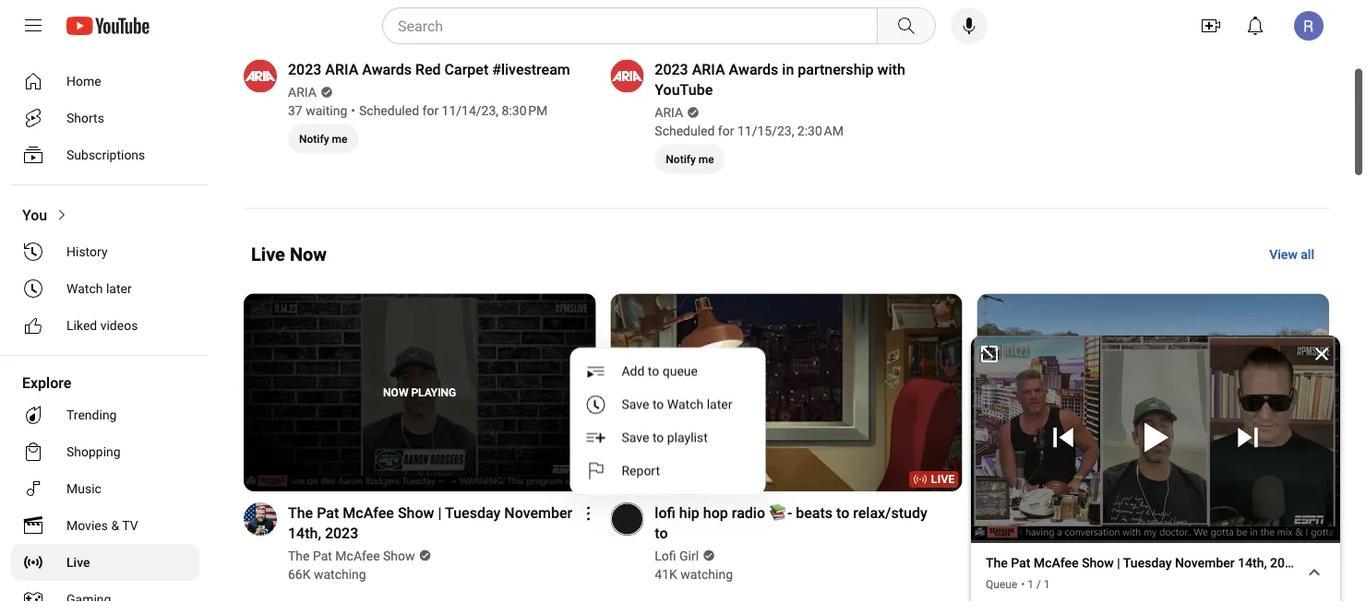 Task type: describe. For each thing, give the bounding box(es) containing it.
save to watch later
[[622, 397, 732, 413]]

scheduled for 11/15/23, 2:30 am
[[655, 124, 844, 139]]

| for the pat mcafee show | tuesday november 14th, 2023
[[438, 505, 442, 522]]

aria up 37
[[288, 85, 317, 100]]

&
[[111, 518, 119, 534]]

all
[[1301, 247, 1315, 263]]

washington
[[1059, 529, 1128, 544]]

videos
[[100, 318, 138, 333]]

scheduled for scheduled for 11/14/23, 8:30 pm
[[359, 103, 419, 119]]

mcafee for the pat mcafee show | tuesday november 14th, 2023 queue • 1 / 1
[[1034, 556, 1079, 572]]

#livestream
[[492, 61, 570, 78]]

now playing
[[383, 387, 456, 400]]

live now link
[[251, 242, 327, 268]]

37
[[288, 103, 303, 119]]

2 1 from the left
[[1044, 579, 1050, 592]]

awards for red
[[362, 61, 412, 78]]

11/15/23,
[[738, 124, 794, 139]]

upcoming link for red
[[244, 0, 596, 51]]

2023 aria awards red carpet #livestream by aria no views element
[[288, 60, 570, 80]]

march for israel rally live cam link
[[1022, 503, 1273, 524]]

2023 aria awards in partnership with youtube by aria no views element
[[655, 60, 941, 100]]

movies & tv
[[66, 518, 138, 534]]

the pat mcafee show | tuesday november 14th, 2023
[[288, 505, 573, 542]]

view all link
[[1255, 239, 1330, 272]]

fox 5 washington dc link
[[1022, 527, 1149, 546]]

1 1 from the left
[[1028, 579, 1034, 592]]

carpet
[[445, 61, 489, 78]]

for
[[1078, 505, 1105, 522]]

seek slider slider
[[965, 530, 1341, 548]]

notify me button for 2023 aria awards red carpet #livestream
[[288, 124, 359, 154]]

in
[[782, 61, 794, 78]]

lofi
[[655, 549, 676, 564]]

notify me for 2023 aria awards red carpet #livestream
[[299, 132, 348, 145]]

queue
[[663, 364, 698, 379]]

shopping
[[66, 445, 121, 460]]

march for israel rally live cam by fox 5 washington dc 30,533 views element
[[1022, 503, 1273, 524]]

upcoming link for in
[[611, 0, 963, 51]]

scheduled for 11/14/23, 8:30 pm
[[359, 103, 548, 119]]

march
[[1022, 505, 1074, 522]]

aria inside 2023 aria awards red carpet #livestream by aria no views element
[[325, 61, 359, 78]]

0 vertical spatial watch
[[66, 281, 103, 296]]

liked
[[66, 318, 97, 333]]

pat for the pat mcafee show | tuesday november 14th, 2023 queue • 1 / 1
[[1011, 556, 1031, 572]]

tuesday for the pat mcafee show | tuesday november 14th, 2023
[[445, 505, 501, 522]]

red
[[415, 61, 441, 78]]

show for the pat mcafee show
[[383, 549, 415, 564]]

-
[[788, 505, 792, 522]]

watch later
[[66, 281, 132, 296]]

israel
[[1109, 505, 1157, 522]]

to down the 'lofi'
[[655, 525, 668, 542]]

live now
[[251, 244, 327, 266]]

live for live now
[[251, 244, 285, 266]]

shorts
[[66, 110, 104, 126]]

with
[[878, 61, 906, 78]]

me for 2023 aria awards red carpet #livestream
[[332, 132, 348, 145]]

save to playlist
[[622, 431, 708, 446]]

youtube
[[655, 81, 713, 99]]

mcafee for the pat mcafee show
[[335, 549, 380, 564]]

fox
[[1022, 529, 1046, 544]]

the pat mcafee show
[[288, 549, 415, 564]]

view all
[[1270, 247, 1315, 263]]

lofi hip hop radio 📚 - beats to relax/study to by lofi girl 298,845,872 views element
[[655, 503, 941, 544]]

lofi hip hop radio 📚 - beats to relax/study to
[[655, 505, 928, 542]]

the pat mcafee show | tuesday november 14th, 2023 by the pat mcafee show 53,601 views element
[[288, 503, 574, 544]]

66k
[[288, 567, 311, 583]]

📚
[[769, 505, 784, 522]]

live link for rally
[[977, 294, 1330, 494]]

for for 11/15/23,
[[718, 124, 734, 139]]

november for the pat mcafee show | tuesday november 14th, 2023 queue • 1 / 1
[[1175, 556, 1235, 572]]

radio
[[732, 505, 765, 522]]

later inside option
[[707, 397, 732, 413]]

hip
[[679, 505, 700, 522]]

2023 aria awards red carpet #livestream link
[[288, 60, 570, 80]]

save for save to watch later
[[622, 397, 649, 413]]

awards for in
[[729, 61, 779, 78]]

report option
[[570, 455, 766, 488]]

subscriptions
[[66, 147, 145, 163]]

cam
[[1241, 505, 1273, 522]]

dc
[[1131, 529, 1148, 544]]

Search text field
[[398, 14, 873, 38]]

the pat mcafee show link
[[288, 548, 416, 566]]

rally
[[1161, 505, 1203, 522]]

aria link for 2023 aria awards red carpet #livestream
[[288, 84, 318, 102]]

2023 inside the pat mcafee show | tuesday november 14th, 2023
[[325, 525, 359, 542]]

/
[[1037, 579, 1041, 592]]

me for 2023 aria awards in partnership with youtube
[[699, 153, 714, 166]]

0 horizontal spatial later
[[106, 281, 132, 296]]

37 waiting
[[288, 103, 347, 119]]

avatar image image
[[1295, 11, 1324, 41]]

home
[[66, 73, 101, 89]]

fox 5 washington dc
[[1022, 529, 1148, 544]]

aria image for 2023 aria awards in partnership with youtube
[[611, 60, 644, 93]]

hop
[[703, 505, 728, 522]]

14th, for the pat mcafee show | tuesday november 14th, 2023
[[288, 525, 321, 542]]

| for the pat mcafee show | tuesday november 14th, 2023 queue • 1 / 1
[[1117, 556, 1121, 572]]

trending
[[66, 408, 117, 423]]

view
[[1270, 247, 1298, 263]]

explore
[[22, 374, 71, 392]]

2023 aria awards red carpet #livestream
[[288, 61, 570, 78]]

2023 inside 2023 aria awards in partnership with youtube
[[655, 61, 689, 78]]

14th, for the pat mcafee show | tuesday november 14th, 2023 queue • 1 / 1
[[1238, 556, 1267, 572]]

lofi
[[655, 505, 676, 522]]

notify for 2023 aria awards in partnership with youtube
[[666, 153, 696, 166]]

partnership
[[798, 61, 874, 78]]

for for 11/14/23,
[[422, 103, 439, 119]]

liked videos
[[66, 318, 138, 333]]

notify me button for 2023 aria awards in partnership with youtube
[[655, 144, 725, 174]]

march for israel rally live cam
[[1022, 505, 1273, 522]]

now playing link
[[244, 294, 596, 494]]

playlist
[[667, 431, 708, 446]]

8:30 pm
[[502, 103, 548, 119]]



Task type: locate. For each thing, give the bounding box(es) containing it.
1 horizontal spatial watch
[[667, 397, 704, 413]]

0 horizontal spatial notify me button
[[288, 124, 359, 154]]

november for the pat mcafee show | tuesday november 14th, 2023
[[504, 505, 573, 522]]

13k
[[1022, 547, 1044, 562]]

pat inside the pat mcafee show | tuesday november 14th, 2023 queue • 1 / 1
[[1011, 556, 1031, 572]]

awards inside 2023 aria awards in partnership with youtube
[[729, 61, 779, 78]]

notify
[[299, 132, 329, 145], [666, 153, 696, 166]]

queue
[[986, 579, 1018, 592]]

0 horizontal spatial notify me
[[299, 132, 348, 145]]

0 vertical spatial tuesday
[[445, 505, 501, 522]]

live for march for israel rally live cam
[[1298, 474, 1322, 487]]

0 horizontal spatial watch
[[66, 281, 103, 296]]

mcafee for the pat mcafee show | tuesday november 14th, 2023
[[343, 505, 394, 522]]

1 vertical spatial for
[[718, 124, 734, 139]]

november down rally
[[1175, 556, 1235, 572]]

0 horizontal spatial live
[[931, 474, 955, 487]]

notify down 37 waiting
[[299, 132, 329, 145]]

add
[[622, 364, 645, 379]]

live element for march for israel rally live cam
[[1298, 474, 1322, 487]]

1 right /
[[1044, 579, 1050, 592]]

notify down youtube
[[666, 153, 696, 166]]

now inside live now link
[[290, 244, 327, 266]]

0 horizontal spatial live link
[[611, 294, 963, 494]]

watch down history
[[66, 281, 103, 296]]

0 horizontal spatial upcoming link
[[244, 0, 596, 51]]

0 vertical spatial now
[[290, 244, 327, 266]]

notify me button
[[288, 124, 359, 154], [655, 144, 725, 174]]

to for playlist
[[653, 431, 664, 446]]

1 horizontal spatial notify
[[666, 153, 696, 166]]

aria image for 2023 aria awards red carpet #livestream
[[244, 60, 277, 93]]

2 aria image from the left
[[611, 60, 644, 93]]

2023 up 37
[[288, 61, 322, 78]]

|
[[438, 505, 442, 522], [1117, 556, 1121, 572]]

2 live link from the left
[[977, 294, 1330, 494]]

0 vertical spatial aria link
[[288, 84, 318, 102]]

1 horizontal spatial notify me
[[666, 153, 714, 166]]

the pat mcafee show | tuesday november 14th, 2023 link up the pat mcafee show link
[[288, 503, 574, 544]]

tuesday inside the pat mcafee show | tuesday november 14th, 2023
[[445, 505, 501, 522]]

66k watching
[[288, 567, 366, 583]]

the for the pat mcafee show
[[288, 549, 310, 564]]

girl
[[680, 549, 699, 564]]

upcoming up #livestream
[[528, 30, 588, 43]]

0 horizontal spatial 1
[[1028, 579, 1034, 592]]

| inside the pat mcafee show | tuesday november 14th, 2023 queue • 1 / 1
[[1117, 556, 1121, 572]]

live link for radio
[[611, 294, 963, 494]]

add to queue
[[622, 364, 698, 379]]

aria inside 2023 aria awards in partnership with youtube
[[692, 61, 725, 78]]

the inside the pat mcafee show | tuesday november 14th, 2023
[[288, 505, 313, 522]]

watch up the 'playlist' at the bottom of page
[[667, 397, 704, 413]]

1 vertical spatial 14th,
[[1238, 556, 1267, 572]]

movies & tv link
[[11, 508, 199, 545], [11, 508, 199, 545]]

0 horizontal spatial live element
[[931, 474, 955, 487]]

0 horizontal spatial for
[[422, 103, 439, 119]]

1 live element from the left
[[931, 474, 955, 487]]

live
[[251, 244, 285, 266], [66, 555, 90, 571]]

show for the pat mcafee show | tuesday november 14th, 2023
[[398, 505, 434, 522]]

aria up youtube
[[692, 61, 725, 78]]

0 horizontal spatial upcoming
[[528, 30, 588, 43]]

me down waiting on the left top of the page
[[332, 132, 348, 145]]

2 live element from the left
[[1298, 474, 1322, 487]]

the pat mcafee show | tuesday november 14th, 2023 queue • 1 / 1
[[986, 556, 1300, 592]]

0 horizontal spatial scheduled
[[359, 103, 419, 119]]

pat for the pat mcafee show | tuesday november 14th, 2023
[[317, 505, 339, 522]]

shorts link
[[11, 100, 199, 137], [11, 100, 199, 137]]

2 horizontal spatial live
[[1298, 474, 1322, 487]]

aria link up 37
[[288, 84, 318, 102]]

mcafee up the pat mcafee show link
[[343, 505, 394, 522]]

1 horizontal spatial live element
[[1298, 474, 1322, 487]]

pat up the pat mcafee show
[[317, 505, 339, 522]]

mcafee inside the pat mcafee show | tuesday november 14th, 2023
[[343, 505, 394, 522]]

1 horizontal spatial live
[[1207, 505, 1237, 522]]

13k watching
[[1022, 547, 1100, 562]]

me
[[332, 132, 348, 145], [699, 153, 714, 166]]

watching for for
[[1048, 547, 1100, 562]]

0 horizontal spatial notify
[[299, 132, 329, 145]]

View all text field
[[1270, 247, 1315, 263]]

1 horizontal spatial for
[[718, 124, 734, 139]]

awards inside 'link'
[[362, 61, 412, 78]]

mcafee inside the pat mcafee show | tuesday november 14th, 2023 queue • 1 / 1
[[1034, 556, 1079, 572]]

1 horizontal spatial the pat mcafee show | tuesday november 14th, 2023 link
[[986, 555, 1300, 573]]

watching down girl
[[681, 567, 733, 583]]

1 vertical spatial later
[[707, 397, 732, 413]]

1 vertical spatial tuesday
[[1123, 556, 1172, 572]]

watching down the pat mcafee show
[[314, 567, 366, 583]]

the
[[288, 505, 313, 522], [288, 549, 310, 564], [986, 556, 1008, 572]]

notify me down the scheduled for 11/15/23, 2:30 am
[[666, 153, 714, 166]]

music link
[[11, 471, 199, 508], [11, 471, 199, 508]]

playing
[[411, 387, 456, 400]]

report
[[622, 464, 660, 479]]

to right beats in the bottom right of the page
[[837, 505, 850, 522]]

awards
[[362, 61, 412, 78], [729, 61, 779, 78]]

0 horizontal spatial the pat mcafee show | tuesday november 14th, 2023 link
[[288, 503, 574, 544]]

0 horizontal spatial tuesday
[[445, 505, 501, 522]]

0 vertical spatial the pat mcafee show | tuesday november 14th, 2023 link
[[288, 503, 574, 544]]

pat up •
[[1011, 556, 1031, 572]]

1 vertical spatial november
[[1175, 556, 1235, 572]]

youtube video player element
[[965, 336, 1341, 548]]

0 horizontal spatial watching
[[314, 567, 366, 583]]

1 horizontal spatial later
[[707, 397, 732, 413]]

tuesday for the pat mcafee show | tuesday november 14th, 2023 queue • 1 / 1
[[1123, 556, 1172, 572]]

show inside the pat mcafee show | tuesday november 14th, 2023 queue • 1 / 1
[[1082, 556, 1114, 572]]

0 vertical spatial |
[[438, 505, 442, 522]]

pat inside the pat mcafee show | tuesday november 14th, 2023
[[317, 505, 339, 522]]

0 vertical spatial notify
[[299, 132, 329, 145]]

1 vertical spatial now
[[383, 387, 409, 400]]

1 vertical spatial me
[[699, 153, 714, 166]]

2 save from the top
[[622, 431, 649, 446]]

later up videos
[[106, 281, 132, 296]]

0 vertical spatial scheduled
[[359, 103, 419, 119]]

1 right •
[[1028, 579, 1034, 592]]

1 vertical spatial aria link
[[655, 104, 685, 122]]

aria link down youtube
[[655, 104, 685, 122]]

0 vertical spatial notify me
[[299, 132, 348, 145]]

1 awards from the left
[[362, 61, 412, 78]]

1
[[1028, 579, 1034, 592], [1044, 579, 1050, 592]]

2023 up the pat mcafee show
[[325, 525, 359, 542]]

aria up waiting on the left top of the page
[[325, 61, 359, 78]]

list box
[[570, 348, 766, 496]]

upcoming for with
[[895, 30, 955, 43]]

to for watch
[[653, 397, 664, 413]]

upcoming for #livestream
[[528, 30, 588, 43]]

2023 down cam
[[1271, 556, 1300, 572]]

2023 aria awards in partnership with youtube
[[655, 61, 906, 99]]

history
[[66, 244, 108, 259]]

add to queue option
[[570, 355, 766, 389]]

2 upcoming from the left
[[895, 30, 955, 43]]

the for the pat mcafee show | tuesday november 14th, 2023
[[288, 505, 313, 522]]

14th,
[[288, 525, 321, 542], [1238, 556, 1267, 572]]

1 horizontal spatial november
[[1175, 556, 1235, 572]]

you
[[22, 206, 47, 224]]

0 vertical spatial november
[[504, 505, 573, 522]]

2 upcoming link from the left
[[611, 0, 963, 51]]

0 vertical spatial save
[[622, 397, 649, 413]]

1 horizontal spatial 14th,
[[1238, 556, 1267, 572]]

november
[[504, 505, 573, 522], [1175, 556, 1235, 572]]

1 horizontal spatial live
[[251, 244, 285, 266]]

notify me down waiting on the left top of the page
[[299, 132, 348, 145]]

1 vertical spatial notify me
[[666, 153, 714, 166]]

save to watch later option
[[570, 389, 766, 422]]

1 aria image from the left
[[244, 60, 277, 93]]

liked videos link
[[11, 307, 199, 344], [11, 307, 199, 344]]

watch
[[66, 281, 103, 296], [667, 397, 704, 413]]

1 vertical spatial watch
[[667, 397, 704, 413]]

1 horizontal spatial aria link
[[655, 104, 685, 122]]

Notify me text field
[[666, 153, 714, 166]]

41k watching
[[655, 567, 733, 583]]

to for queue
[[648, 364, 659, 379]]

aria link
[[288, 84, 318, 102], [655, 104, 685, 122]]

1 vertical spatial |
[[1117, 556, 1121, 572]]

1 horizontal spatial live link
[[977, 294, 1330, 494]]

0 horizontal spatial aria link
[[288, 84, 318, 102]]

upcoming link up red at the top left
[[244, 0, 596, 51]]

•
[[1021, 579, 1025, 592]]

the up 66k
[[288, 549, 310, 564]]

1 horizontal spatial tuesday
[[1123, 556, 1172, 572]]

notify me button down waiting on the left top of the page
[[288, 124, 359, 154]]

mcafee up the 66k watching
[[335, 549, 380, 564]]

upcoming element
[[895, 30, 955, 43]]

0 horizontal spatial now
[[290, 244, 327, 266]]

1 horizontal spatial me
[[699, 153, 714, 166]]

upcoming
[[528, 30, 588, 43], [895, 30, 955, 43]]

the pat mcafee show | tuesday november 14th, 2023 link
[[288, 503, 574, 544], [986, 555, 1300, 573]]

show up the pat mcafee show link
[[398, 505, 434, 522]]

history link
[[11, 234, 199, 271], [11, 234, 199, 271]]

for left 11/14/23,
[[422, 103, 439, 119]]

1 horizontal spatial aria image
[[611, 60, 644, 93]]

1 horizontal spatial watching
[[681, 567, 733, 583]]

tuesday inside the pat mcafee show | tuesday november 14th, 2023 queue • 1 / 1
[[1123, 556, 1172, 572]]

live element for lofi hip hop radio 📚 - beats to relax/study to
[[931, 474, 955, 487]]

the pat mcafee show | tuesday november 14th, 2023 link down seek slider slider
[[986, 555, 1300, 573]]

0 horizontal spatial |
[[438, 505, 442, 522]]

14th, inside the pat mcafee show | tuesday november 14th, 2023
[[288, 525, 321, 542]]

lofi girl
[[655, 549, 699, 564]]

11/14/23,
[[442, 103, 499, 119]]

for left 11/15/23,
[[718, 124, 734, 139]]

aria down youtube
[[655, 105, 683, 120]]

1 horizontal spatial scheduled
[[655, 124, 715, 139]]

show for the pat mcafee show | tuesday november 14th, 2023 queue • 1 / 1
[[1082, 556, 1114, 572]]

pat for the pat mcafee show
[[313, 549, 332, 564]]

pat up the 66k watching
[[313, 549, 332, 564]]

mcafee up /
[[1034, 556, 1079, 572]]

2023 inside 'link'
[[288, 61, 322, 78]]

awards left red at the top left
[[362, 61, 412, 78]]

1 vertical spatial the pat mcafee show | tuesday november 14th, 2023 link
[[986, 555, 1300, 573]]

0 vertical spatial 14th,
[[288, 525, 321, 542]]

1 horizontal spatial |
[[1117, 556, 1121, 572]]

me down the scheduled for 11/15/23, 2:30 am
[[699, 153, 714, 166]]

later up the 'playlist' at the bottom of page
[[707, 397, 732, 413]]

0 horizontal spatial live
[[66, 555, 90, 571]]

beats
[[796, 505, 833, 522]]

| inside the pat mcafee show | tuesday november 14th, 2023
[[438, 505, 442, 522]]

trending link
[[11, 397, 199, 434], [11, 397, 199, 434]]

1 upcoming from the left
[[528, 30, 588, 43]]

0 vertical spatial me
[[332, 132, 348, 145]]

live for lofi hip hop radio 📚 - beats to relax/study to
[[931, 474, 955, 487]]

lofi girl link
[[655, 548, 700, 566]]

scheduled up notify me text field
[[655, 124, 715, 139]]

14th, up 66k
[[288, 525, 321, 542]]

save to playlist option
[[570, 422, 766, 455]]

relax/study
[[853, 505, 928, 522]]

1 horizontal spatial 1
[[1044, 579, 1050, 592]]

november inside the pat mcafee show | tuesday november 14th, 2023 queue • 1 / 1
[[1175, 556, 1235, 572]]

live element
[[931, 474, 955, 487], [1298, 474, 1322, 487]]

show down the pat mcafee show | tuesday november 14th, 2023 at left bottom
[[383, 549, 415, 564]]

for
[[422, 103, 439, 119], [718, 124, 734, 139]]

2023 aria awards in partnership with youtube link
[[655, 60, 941, 100]]

the right the pat mcafee show image
[[288, 505, 313, 522]]

music
[[66, 482, 101, 497]]

2:30 am
[[798, 124, 844, 139]]

shopping link
[[11, 434, 199, 471], [11, 434, 199, 471]]

0 horizontal spatial awards
[[362, 61, 412, 78]]

now inside "now playing" link
[[383, 387, 409, 400]]

5
[[1049, 529, 1056, 544]]

2 horizontal spatial watching
[[1048, 547, 1100, 562]]

tv
[[122, 518, 138, 534]]

1 horizontal spatial upcoming
[[895, 30, 955, 43]]

1 vertical spatial notify
[[666, 153, 696, 166]]

1 live link from the left
[[611, 294, 963, 494]]

november inside the pat mcafee show | tuesday november 14th, 2023
[[504, 505, 573, 522]]

Notify me text field
[[299, 132, 348, 145]]

0 horizontal spatial me
[[332, 132, 348, 145]]

2023 up youtube
[[655, 61, 689, 78]]

the pat mcafee show | tuesday november 14th, 2023 by the pat mcafee show element
[[986, 555, 1300, 573]]

1 save from the top
[[622, 397, 649, 413]]

None search field
[[349, 7, 940, 44]]

aria link for 2023 aria awards in partnership with youtube
[[655, 104, 685, 122]]

to down add to queue
[[653, 397, 664, 413]]

watching down fox 5 washington dc
[[1048, 547, 1100, 562]]

pat
[[317, 505, 339, 522], [313, 549, 332, 564], [1011, 556, 1031, 572]]

notify me for 2023 aria awards in partnership with youtube
[[666, 153, 714, 166]]

to left the 'playlist' at the bottom of page
[[653, 431, 664, 446]]

fox 5 washington dc image
[[977, 503, 1011, 536]]

1 vertical spatial scheduled
[[655, 124, 715, 139]]

show inside the pat mcafee show | tuesday november 14th, 2023
[[398, 505, 434, 522]]

lofi hip hop radio 📚 - beats to relax/study to link
[[655, 503, 941, 544]]

show down washington on the bottom of the page
[[1082, 556, 1114, 572]]

scheduled down red at the top left
[[359, 103, 419, 119]]

aria
[[325, 61, 359, 78], [692, 61, 725, 78], [288, 85, 317, 100], [655, 105, 683, 120]]

0 vertical spatial later
[[106, 281, 132, 296]]

save down add
[[622, 397, 649, 413]]

tuesday
[[445, 505, 501, 522], [1123, 556, 1172, 572]]

save up report
[[622, 431, 649, 446]]

1 horizontal spatial notify me button
[[655, 144, 725, 174]]

the inside the pat mcafee show | tuesday november 14th, 2023 queue • 1 / 1
[[986, 556, 1008, 572]]

0 horizontal spatial november
[[504, 505, 573, 522]]

lofi girl image
[[611, 503, 644, 536]]

later
[[106, 281, 132, 296], [707, 397, 732, 413]]

list box containing add to queue
[[570, 348, 766, 496]]

the pat mcafee show image
[[244, 503, 277, 536]]

0 vertical spatial live
[[251, 244, 285, 266]]

to right add
[[648, 364, 659, 379]]

upcoming link up in
[[611, 0, 963, 51]]

awards left in
[[729, 61, 779, 78]]

notify for 2023 aria awards red carpet #livestream
[[299, 132, 329, 145]]

14th, inside the pat mcafee show | tuesday november 14th, 2023 queue • 1 / 1
[[1238, 556, 1267, 572]]

1 horizontal spatial awards
[[729, 61, 779, 78]]

watching for pat
[[314, 567, 366, 583]]

waiting
[[306, 103, 347, 119]]

2 awards from the left
[[729, 61, 779, 78]]

scheduled for scheduled for 11/15/23, 2:30 am
[[655, 124, 715, 139]]

1 upcoming link from the left
[[244, 0, 596, 51]]

2023 inside the pat mcafee show | tuesday november 14th, 2023 queue • 1 / 1
[[1271, 556, 1300, 572]]

watching for hip
[[681, 567, 733, 583]]

1 vertical spatial save
[[622, 431, 649, 446]]

aria image
[[244, 60, 277, 93], [611, 60, 644, 93]]

live for live
[[66, 555, 90, 571]]

upcoming up with
[[895, 30, 955, 43]]

14th, down cam
[[1238, 556, 1267, 572]]

0 horizontal spatial aria image
[[244, 60, 277, 93]]

1 vertical spatial live
[[66, 555, 90, 571]]

notify me button down the scheduled for 11/15/23, 2:30 am
[[655, 144, 725, 174]]

1 horizontal spatial upcoming link
[[611, 0, 963, 51]]

movies
[[66, 518, 108, 534]]

watch inside option
[[667, 397, 704, 413]]

november left lofi girl image
[[504, 505, 573, 522]]

1 horizontal spatial now
[[383, 387, 409, 400]]

save for save to playlist
[[622, 431, 649, 446]]

watching
[[1048, 547, 1100, 562], [314, 567, 366, 583], [681, 567, 733, 583]]

0 vertical spatial for
[[422, 103, 439, 119]]

41k
[[655, 567, 678, 583]]

the up queue
[[986, 556, 1008, 572]]

0 horizontal spatial 14th,
[[288, 525, 321, 542]]



Task type: vqa. For each thing, say whether or not it's contained in the screenshot.
watching related to FOR
yes



